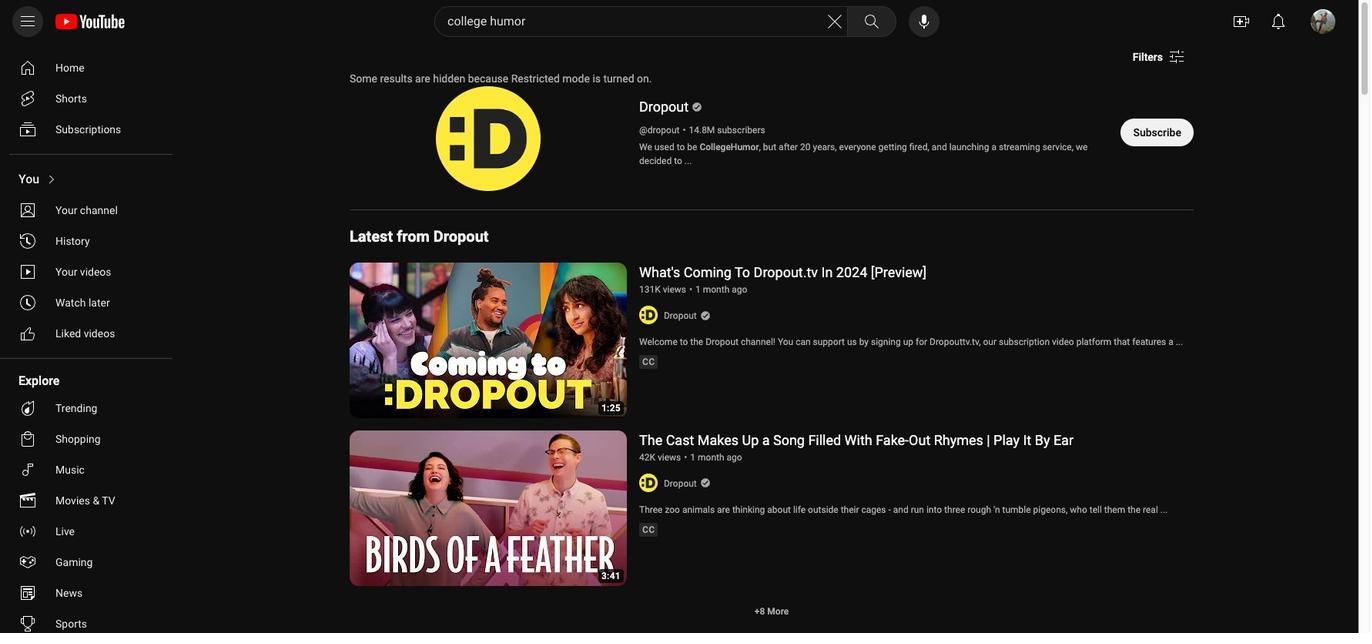 Task type: locate. For each thing, give the bounding box(es) containing it.
2 go to channel image from the top
[[639, 474, 658, 492]]

1 minute, 25 seconds element
[[602, 404, 621, 413]]

avatar image image
[[1311, 9, 1336, 34]]

None search field
[[407, 6, 900, 37]]

0 vertical spatial go to channel image
[[639, 306, 658, 324]]

8 option from the top
[[9, 287, 166, 318]]

go to channel image for what's coming to dropout.tv in 2024 [preview] by dropout 131,088 views 1 month ago 1 minute, 25 seconds "element"
[[639, 306, 658, 324]]

+8 more element
[[755, 605, 789, 618]]

10 option from the top
[[9, 393, 166, 424]]

7 option from the top
[[9, 256, 166, 287]]

2 option from the top
[[9, 83, 166, 114]]

option
[[9, 52, 166, 83], [9, 83, 166, 114], [9, 114, 166, 145], [9, 164, 166, 195], [9, 195, 166, 226], [9, 226, 166, 256], [9, 256, 166, 287], [9, 287, 166, 318], [9, 318, 166, 349], [9, 393, 166, 424], [9, 424, 166, 454], [9, 454, 166, 485], [9, 485, 166, 516], [9, 516, 166, 547], [9, 547, 166, 578], [9, 578, 166, 608], [9, 608, 166, 633]]

what's coming to dropout.tv in 2024 [preview] by dropout 131,088 views 1 month ago 1 minute, 25 seconds element
[[639, 264, 927, 280]]

13 option from the top
[[9, 485, 166, 516]]

the cast makes up a song filled with fake-out rhymes | play it by ear by dropout 42,223 views 1 month ago 3 minutes, 41 seconds element
[[639, 432, 1074, 448]]

9 option from the top
[[9, 318, 166, 349]]

14 option from the top
[[9, 516, 166, 547]]

3 option from the top
[[9, 114, 166, 145]]

go to channel image
[[639, 306, 658, 324], [639, 474, 658, 492]]

1 go to channel image from the top
[[639, 306, 658, 324]]

Search text field
[[448, 12, 826, 32]]

1 vertical spatial go to channel image
[[639, 474, 658, 492]]

None text field
[[1133, 51, 1163, 63], [1133, 126, 1182, 139], [1133, 51, 1163, 63], [1133, 126, 1182, 139]]

16 option from the top
[[9, 578, 166, 608]]



Task type: vqa. For each thing, say whether or not it's contained in the screenshot.
rightmost no
no



Task type: describe. For each thing, give the bounding box(es) containing it.
1 option from the top
[[9, 52, 166, 83]]

3 minutes, 41 seconds element
[[602, 571, 621, 581]]

go to channel image for the cast makes up a song filled with fake-out rhymes | play it by ear by dropout 42,223 views 1 month ago 3 minutes, 41 seconds element
[[639, 474, 658, 492]]

6 option from the top
[[9, 226, 166, 256]]

5 option from the top
[[9, 195, 166, 226]]

12 option from the top
[[9, 454, 166, 485]]

11 option from the top
[[9, 424, 166, 454]]

15 option from the top
[[9, 547, 166, 578]]

17 option from the top
[[9, 608, 166, 633]]

4 option from the top
[[9, 164, 166, 195]]



